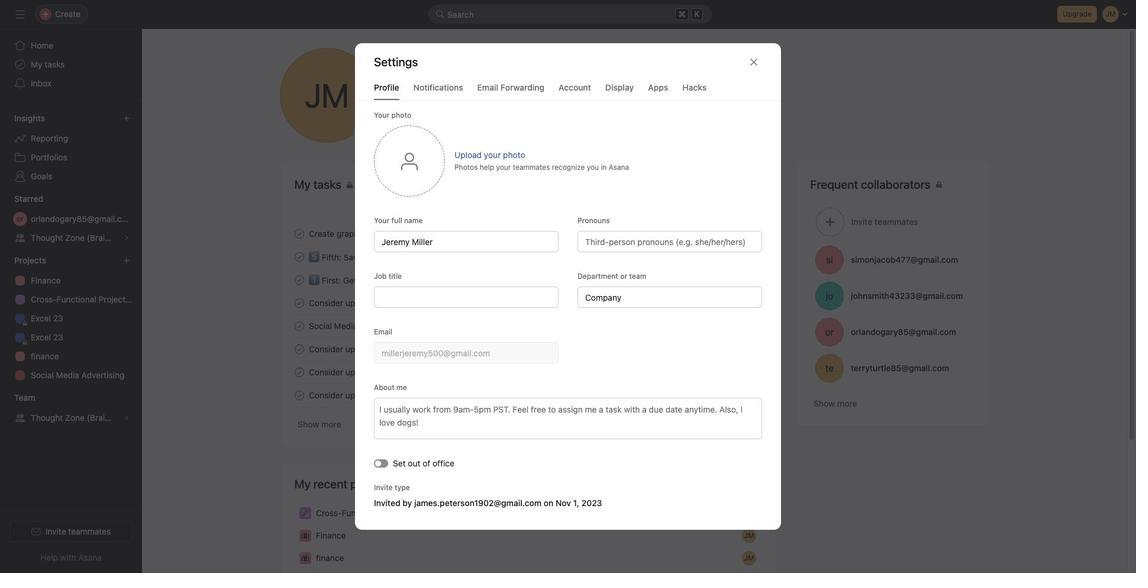 Task type: describe. For each thing, give the bounding box(es) containing it.
jm image for seventh list item from the top
[[744, 529, 754, 543]]

9 list item from the top
[[280, 570, 777, 573]]

7 list item from the top
[[280, 525, 777, 547]]

1 list item from the top
[[280, 222, 777, 245]]

4 mark complete checkbox from the top
[[292, 342, 306, 356]]

mark complete image for 2nd mark complete checkbox from the top
[[292, 250, 306, 264]]

or image
[[826, 318, 834, 346]]

mark complete image for third mark complete option from the bottom of the page
[[292, 296, 306, 310]]

1 mark complete checkbox from the top
[[292, 273, 306, 287]]

2 mark complete checkbox from the top
[[292, 296, 306, 310]]

jo image
[[826, 282, 834, 310]]

Third-person pronouns (e.g. she/her/hers) text field
[[578, 231, 763, 252]]

mark complete image for third mark complete option
[[292, 319, 306, 333]]

briefcase image
[[302, 555, 309, 562]]

starred element
[[0, 188, 142, 250]]

projects element
[[0, 250, 142, 387]]

mark complete image for first mark complete option from the bottom of the page
[[292, 342, 306, 356]]

settings tab list
[[355, 81, 782, 100]]

0 vertical spatial jm image
[[305, 48, 349, 143]]

4 mark complete checkbox from the top
[[292, 388, 306, 402]]

2 list item from the top
[[280, 245, 777, 268]]

insights element
[[0, 108, 142, 188]]



Task type: vqa. For each thing, say whether or not it's contained in the screenshot.
I USUALLY WORK FROM 9AM-5PM PST. FEEL FREE TO ASSIGN ME A TASK WITH A DUE DATE ANYTIME. ALSO, I LOVE DOGS! text box
yes



Task type: locate. For each thing, give the bounding box(es) containing it.
Mark complete checkbox
[[292, 273, 306, 287], [292, 296, 306, 310], [292, 319, 306, 333], [292, 342, 306, 356]]

line_and_symbols image
[[302, 510, 309, 517]]

2 mark complete image from the top
[[292, 296, 306, 310]]

briefcase image
[[302, 532, 309, 539]]

teams element
[[0, 387, 142, 430]]

prominent image
[[436, 9, 445, 19]]

3 mark complete image from the top
[[292, 319, 306, 333]]

3 mark complete checkbox from the top
[[292, 319, 306, 333]]

1 mark complete image from the top
[[292, 227, 306, 241]]

hide sidebar image
[[15, 9, 25, 19]]

global element
[[0, 29, 142, 100]]

2 mark complete checkbox from the top
[[292, 250, 306, 264]]

or image
[[17, 212, 24, 226]]

None text field
[[374, 286, 559, 308], [578, 286, 763, 308], [374, 342, 559, 363], [374, 286, 559, 308], [578, 286, 763, 308], [374, 342, 559, 363]]

5 list item from the top
[[280, 384, 777, 407]]

switch
[[374, 459, 388, 467]]

1 mark complete image from the top
[[292, 250, 306, 264]]

mark complete image for second mark complete checkbox from the bottom
[[292, 365, 306, 379]]

8 list item from the top
[[280, 547, 777, 570]]

4 mark complete image from the top
[[292, 388, 306, 402]]

3 list item from the top
[[280, 268, 777, 291]]

jm image
[[305, 48, 349, 143], [744, 529, 754, 543], [744, 551, 754, 566]]

3 mark complete checkbox from the top
[[292, 365, 306, 379]]

mark complete image
[[292, 227, 306, 241], [292, 273, 306, 287], [292, 342, 306, 356], [292, 365, 306, 379]]

te image
[[826, 354, 834, 382]]

3 mark complete image from the top
[[292, 342, 306, 356]]

si image
[[826, 245, 833, 274]]

1 mark complete checkbox from the top
[[292, 227, 306, 241]]

None text field
[[374, 231, 559, 252]]

close this dialog image
[[750, 57, 759, 67]]

1 vertical spatial jm image
[[744, 529, 754, 543]]

2 vertical spatial jm image
[[744, 551, 754, 566]]

mark complete image for 4th mark complete option from the bottom
[[292, 273, 306, 287]]

4 list item from the top
[[280, 291, 777, 314]]

Mark complete checkbox
[[292, 227, 306, 241], [292, 250, 306, 264], [292, 365, 306, 379], [292, 388, 306, 402]]

dialog
[[355, 43, 782, 530]]

4 mark complete image from the top
[[292, 365, 306, 379]]

mark complete image
[[292, 250, 306, 264], [292, 296, 306, 310], [292, 319, 306, 333], [292, 388, 306, 402]]

jm image for 8th list item from the top of the page
[[744, 551, 754, 566]]

mark complete image for fourth mark complete checkbox from the bottom of the page
[[292, 227, 306, 241]]

list item
[[280, 222, 777, 245], [280, 245, 777, 268], [280, 268, 777, 291], [280, 291, 777, 314], [280, 384, 777, 407], [280, 502, 777, 525], [280, 525, 777, 547], [280, 547, 777, 570], [280, 570, 777, 573]]

6 list item from the top
[[280, 502, 777, 525]]

mark complete image for 4th mark complete checkbox from the top of the page
[[292, 388, 306, 402]]

I usually work from 9am-5pm PST. Feel free to assign me a task with a due date anytime. Also, I love dogs! text field
[[374, 398, 763, 439]]

2 mark complete image from the top
[[292, 273, 306, 287]]



